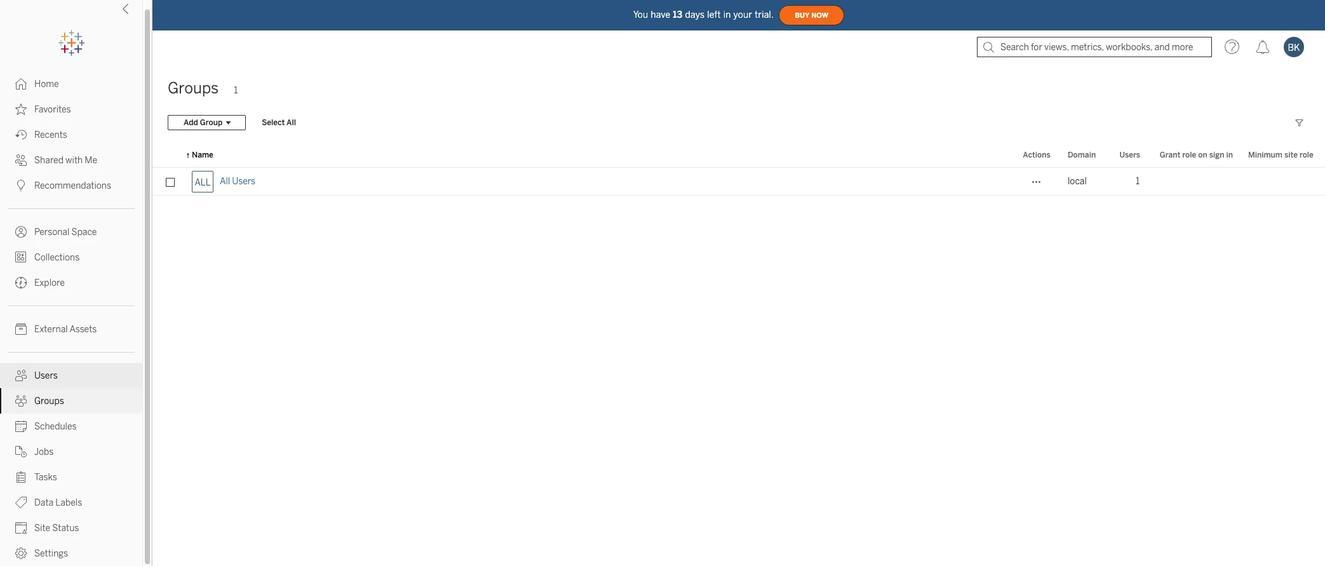 Task type: locate. For each thing, give the bounding box(es) containing it.
1 up add group dropdown button
[[234, 85, 238, 96]]

site
[[1285, 151, 1298, 160]]

role left on
[[1183, 151, 1197, 160]]

shared with me
[[34, 155, 97, 166]]

all down group
[[220, 176, 230, 187]]

1 vertical spatial 1
[[1136, 176, 1140, 187]]

2 vertical spatial users
[[34, 370, 58, 381]]

0 horizontal spatial groups
[[34, 396, 64, 407]]

grid
[[153, 144, 1326, 566]]

home link
[[0, 71, 142, 97]]

buy now button
[[779, 5, 845, 25]]

0 vertical spatial users
[[1120, 151, 1141, 160]]

sign
[[1210, 151, 1225, 160]]

1 vertical spatial all
[[220, 176, 230, 187]]

cell down grant role on sign in
[[1148, 168, 1241, 196]]

actions
[[1023, 151, 1051, 160]]

2 horizontal spatial users
[[1120, 151, 1141, 160]]

0 vertical spatial all
[[287, 118, 296, 127]]

0 horizontal spatial role
[[1183, 151, 1197, 160]]

on
[[1199, 151, 1208, 160]]

all right select
[[287, 118, 296, 127]]

space
[[72, 227, 97, 238]]

with
[[66, 155, 83, 166]]

0 horizontal spatial all
[[220, 176, 230, 187]]

explore link
[[0, 270, 142, 295]]

1 vertical spatial groups
[[34, 396, 64, 407]]

external
[[34, 324, 68, 335]]

2 role from the left
[[1300, 151, 1314, 160]]

you
[[633, 9, 648, 20]]

users inside main navigation. press the up and down arrow keys to access links. element
[[34, 370, 58, 381]]

collections link
[[0, 245, 142, 270]]

schedules
[[34, 421, 77, 432]]

1 horizontal spatial all
[[287, 118, 296, 127]]

data
[[34, 498, 53, 508]]

labels
[[55, 498, 82, 508]]

1 vertical spatial in
[[1227, 151, 1233, 160]]

1
[[234, 85, 238, 96], [1136, 176, 1140, 187]]

Search for views, metrics, workbooks, and more text field
[[977, 37, 1212, 57]]

personal space
[[34, 227, 97, 238]]

all users link
[[220, 168, 256, 196]]

groups up schedules
[[34, 396, 64, 407]]

minimum site role
[[1249, 151, 1314, 160]]

personal
[[34, 227, 70, 238]]

cell down minimum site role
[[1241, 168, 1326, 196]]

all
[[287, 118, 296, 127], [220, 176, 230, 187]]

jobs
[[34, 447, 54, 458]]

role
[[1183, 151, 1197, 160], [1300, 151, 1314, 160]]

0 vertical spatial 1
[[234, 85, 238, 96]]

data labels link
[[0, 490, 142, 515]]

1 right local
[[1136, 176, 1140, 187]]

0 vertical spatial groups
[[168, 79, 219, 97]]

cell
[[1148, 168, 1241, 196], [1241, 168, 1326, 196]]

tasks
[[34, 472, 57, 483]]

add group
[[184, 118, 223, 127]]

data labels
[[34, 498, 82, 508]]

external assets
[[34, 324, 97, 335]]

groups inside main navigation. press the up and down arrow keys to access links. element
[[34, 396, 64, 407]]

1 horizontal spatial 1
[[1136, 176, 1140, 187]]

local
[[1068, 176, 1087, 187]]

site status link
[[0, 515, 142, 541]]

navigation panel element
[[0, 31, 142, 566]]

in right sign
[[1227, 151, 1233, 160]]

all inside button
[[287, 118, 296, 127]]

role right site
[[1300, 151, 1314, 160]]

groups
[[168, 79, 219, 97], [34, 396, 64, 407]]

in right left
[[724, 9, 731, 20]]

recents link
[[0, 122, 142, 147]]

add
[[184, 118, 198, 127]]

users link
[[0, 363, 142, 388]]

schedules link
[[0, 414, 142, 439]]

1 horizontal spatial role
[[1300, 151, 1314, 160]]

2 cell from the left
[[1241, 168, 1326, 196]]

0 horizontal spatial users
[[34, 370, 58, 381]]

1 vertical spatial users
[[232, 176, 256, 187]]

in
[[724, 9, 731, 20], [1227, 151, 1233, 160]]

users
[[1120, 151, 1141, 160], [232, 176, 256, 187], [34, 370, 58, 381]]

groups up add
[[168, 79, 219, 97]]

recommendations link
[[0, 173, 142, 198]]

row
[[153, 168, 1326, 196]]

1 horizontal spatial groups
[[168, 79, 219, 97]]

tasks link
[[0, 465, 142, 490]]

now
[[812, 11, 829, 19]]

0 horizontal spatial in
[[724, 9, 731, 20]]



Task type: vqa. For each thing, say whether or not it's contained in the screenshot.
2nd role from left
yes



Task type: describe. For each thing, give the bounding box(es) containing it.
buy
[[795, 11, 810, 19]]

row containing all users
[[153, 168, 1326, 196]]

explore
[[34, 278, 65, 289]]

collections
[[34, 252, 80, 263]]

shared with me link
[[0, 147, 142, 173]]

grid containing all users
[[153, 144, 1326, 566]]

buy now
[[795, 11, 829, 19]]

favorites
[[34, 104, 71, 115]]

recents
[[34, 130, 67, 140]]

favorites link
[[0, 97, 142, 122]]

1 role from the left
[[1183, 151, 1197, 160]]

minimum
[[1249, 151, 1283, 160]]

your
[[734, 9, 752, 20]]

have
[[651, 9, 671, 20]]

grant role on sign in
[[1160, 151, 1233, 160]]

status
[[52, 523, 79, 534]]

days
[[685, 9, 705, 20]]

add group button
[[168, 115, 246, 130]]

external assets link
[[0, 316, 142, 342]]

you have 13 days left in your trial.
[[633, 9, 774, 20]]

1 horizontal spatial users
[[232, 176, 256, 187]]

select all button
[[254, 115, 304, 130]]

grant
[[1160, 151, 1181, 160]]

groups link
[[0, 388, 142, 414]]

select all
[[262, 118, 296, 127]]

assets
[[70, 324, 97, 335]]

name
[[192, 151, 213, 160]]

site
[[34, 523, 50, 534]]

0 vertical spatial in
[[724, 9, 731, 20]]

group
[[200, 118, 223, 127]]

jobs link
[[0, 439, 142, 465]]

recommendations
[[34, 180, 111, 191]]

site status
[[34, 523, 79, 534]]

all users
[[220, 176, 256, 187]]

settings link
[[0, 541, 142, 566]]

domain
[[1068, 151, 1096, 160]]

select
[[262, 118, 285, 127]]

1 horizontal spatial in
[[1227, 151, 1233, 160]]

0 horizontal spatial 1
[[234, 85, 238, 96]]

me
[[85, 155, 97, 166]]

13
[[673, 9, 683, 20]]

left
[[707, 9, 721, 20]]

home
[[34, 79, 59, 90]]

personal space link
[[0, 219, 142, 245]]

trial.
[[755, 9, 774, 20]]

1 cell from the left
[[1148, 168, 1241, 196]]

main navigation. press the up and down arrow keys to access links. element
[[0, 71, 142, 566]]

settings
[[34, 548, 68, 559]]

all inside row
[[220, 176, 230, 187]]

shared
[[34, 155, 64, 166]]



